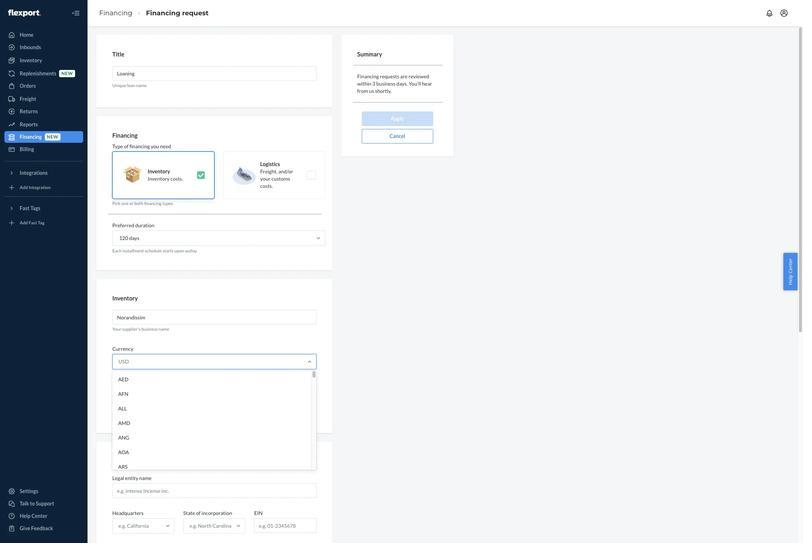 Task type: describe. For each thing, give the bounding box(es) containing it.
days
[[129, 235, 139, 242]]

fast tags
[[20, 205, 40, 212]]

apply button
[[362, 111, 433, 126]]

schedule
[[145, 249, 162, 254]]

inventory inventory costs.
[[148, 169, 183, 182]]

freight,
[[260, 169, 277, 175]]

integrations button
[[4, 167, 83, 179]]

both
[[134, 201, 143, 207]]

pick
[[112, 201, 120, 207]]

120
[[119, 235, 128, 242]]

tag
[[38, 220, 44, 226]]

ang
[[118, 435, 129, 441]]

e.g. for e.g. north carolina
[[189, 523, 197, 530]]

logistics
[[260, 161, 280, 168]]

outlay
[[185, 249, 197, 254]]

center inside the help center link
[[32, 513, 47, 520]]

business inside financing requests are reviewed within 3 business days. you'll hear from us shortly.
[[376, 80, 395, 87]]

talk to support
[[20, 501, 54, 507]]

costs. inside logistics freight, and/or your customs costs.
[[260, 183, 273, 189]]

financing link
[[99, 9, 132, 17]]

e.g. Intense Incense inc. field
[[112, 484, 316, 499]]

inventory down 'inbounds'
[[20, 57, 42, 63]]

your supplier's business name
[[112, 327, 169, 332]]

inventory up 'types'
[[148, 176, 169, 182]]

hear
[[422, 80, 432, 87]]

type
[[112, 143, 123, 150]]

reviewed
[[409, 73, 429, 79]]

within
[[357, 80, 371, 87]]

your
[[260, 176, 270, 182]]

support
[[36, 501, 54, 507]]

from
[[357, 88, 368, 94]]

each installment schedule starts upon outlay
[[112, 249, 197, 254]]

your for your supplier's business name
[[112, 327, 121, 332]]

state
[[183, 511, 195, 517]]

legal
[[112, 476, 124, 482]]

preferred
[[112, 223, 134, 229]]

or
[[129, 201, 133, 207]]

flexport logo image
[[8, 9, 41, 17]]

1 vertical spatial help center
[[20, 513, 47, 520]]

supplier's
[[122, 327, 141, 332]]

settings link
[[4, 486, 83, 498]]

add for add integration
[[20, 185, 28, 191]]

days.
[[396, 80, 408, 87]]

entity
[[125, 476, 138, 482]]

all
[[118, 406, 127, 412]]

feedback
[[31, 526, 53, 532]]

inbounds
[[20, 44, 41, 50]]

each
[[112, 249, 122, 254]]

help center link
[[4, 511, 83, 523]]

billing
[[20, 146, 34, 152]]

new for replenishments
[[61, 71, 73, 76]]

cancel button
[[362, 129, 433, 144]]

unique loan name
[[112, 83, 147, 88]]

freight link
[[4, 93, 83, 105]]

orders link
[[4, 80, 83, 92]]

e.g. california
[[119, 523, 149, 530]]

are
[[400, 73, 408, 79]]

summary
[[357, 51, 382, 58]]

close navigation image
[[71, 9, 80, 18]]

home
[[20, 32, 33, 38]]

to
[[30, 501, 35, 507]]

cancel
[[390, 133, 405, 139]]

aoa
[[118, 450, 129, 456]]

installment
[[122, 249, 144, 254]]

one
[[121, 201, 128, 207]]

add fast tag link
[[4, 217, 83, 229]]

inventory down you
[[148, 169, 170, 175]]

help inside 'button'
[[787, 275, 794, 285]]

north
[[198, 523, 211, 530]]

open account menu image
[[780, 9, 788, 18]]

give
[[20, 526, 30, 532]]

orders
[[20, 83, 36, 89]]

financing for financing request
[[146, 9, 180, 17]]

apply
[[391, 115, 404, 122]]

1 vertical spatial business
[[141, 327, 158, 332]]

home link
[[4, 29, 83, 41]]

returns
[[20, 108, 38, 115]]

ein
[[254, 511, 263, 517]]

replenishments
[[20, 70, 56, 77]]

0.00 text field
[[113, 393, 191, 406]]

afn
[[118, 391, 128, 398]]

0 horizontal spatial help
[[20, 513, 31, 520]]

breadcrumbs navigation
[[93, 2, 214, 24]]

add integration
[[20, 185, 51, 191]]

costs. inside inventory inventory costs.
[[170, 176, 183, 182]]

1 vertical spatial financing
[[144, 201, 162, 207]]

open notifications image
[[765, 9, 774, 18]]

your for your business
[[112, 458, 125, 465]]

usd
[[119, 359, 129, 365]]

you'll
[[409, 80, 421, 87]]

fast inside dropdown button
[[20, 205, 29, 212]]



Task type: vqa. For each thing, say whether or not it's contained in the screenshot.
the left the Flexport
no



Task type: locate. For each thing, give the bounding box(es) containing it.
new up orders link
[[61, 71, 73, 76]]

inbounds link
[[4, 42, 83, 53]]

financing for financing link
[[99, 9, 132, 17]]

amd
[[118, 421, 130, 427]]

inventory
[[123, 409, 141, 414]]

e.g. Shopify Inc. field
[[112, 310, 316, 325]]

integration
[[29, 185, 51, 191]]

2 add from the top
[[20, 220, 28, 226]]

request
[[182, 9, 209, 17]]

0 horizontal spatial of
[[124, 143, 129, 150]]

inventory
[[20, 57, 42, 63], [148, 169, 170, 175], [148, 176, 169, 182], [112, 295, 138, 302]]

1 add from the top
[[20, 185, 28, 191]]

120 days
[[119, 235, 139, 242]]

1 vertical spatial add
[[20, 220, 28, 226]]

preferred duration
[[112, 223, 154, 229]]

1 vertical spatial center
[[32, 513, 47, 520]]

0 vertical spatial business
[[376, 80, 395, 87]]

business up shortly.
[[376, 80, 395, 87]]

state of incorporation
[[183, 511, 232, 517]]

inventory up supplier's
[[112, 295, 138, 302]]

add for add fast tag
[[20, 220, 28, 226]]

fast left tags on the left top of the page
[[20, 205, 29, 212]]

new down reports link
[[47, 134, 58, 140]]

1 vertical spatial fast
[[29, 220, 37, 226]]

e.g. March 2023 inventory top-up field
[[112, 66, 316, 81]]

total
[[112, 409, 122, 414]]

1 horizontal spatial costs.
[[260, 183, 273, 189]]

name
[[136, 83, 147, 88], [159, 327, 169, 332], [139, 476, 152, 482]]

of right type
[[124, 143, 129, 150]]

your business
[[112, 458, 148, 465]]

financing for financing requests are reviewed within 3 business days. you'll hear from us shortly.
[[357, 73, 379, 79]]

starts
[[163, 249, 174, 254]]

talk to support link
[[4, 499, 83, 510]]

returns link
[[4, 106, 83, 117]]

add left integration
[[20, 185, 28, 191]]

financing right both
[[144, 201, 162, 207]]

business
[[376, 80, 395, 87], [141, 327, 158, 332], [126, 458, 148, 465]]

amount
[[112, 384, 130, 390]]

name for unique loan name
[[136, 83, 147, 88]]

0 vertical spatial costs.
[[170, 176, 183, 182]]

talk
[[20, 501, 29, 507]]

billing link
[[4, 144, 83, 155]]

1 horizontal spatial help center
[[787, 259, 794, 285]]

0 horizontal spatial costs.
[[170, 176, 183, 182]]

0 vertical spatial of
[[124, 143, 129, 150]]

0 vertical spatial help center
[[787, 259, 794, 285]]

costs. down the your
[[260, 183, 273, 189]]

2 your from the top
[[112, 458, 125, 465]]

e.g. north carolina
[[189, 523, 231, 530]]

you
[[151, 143, 159, 150]]

1 e.g. from the left
[[119, 523, 126, 530]]

0 vertical spatial your
[[112, 327, 121, 332]]

shortly.
[[375, 88, 392, 94]]

settings
[[20, 489, 38, 495]]

check square image
[[196, 171, 205, 180]]

business down aoa
[[126, 458, 148, 465]]

unique
[[112, 83, 126, 88]]

e.g. for e.g. california
[[119, 523, 126, 530]]

e.g.
[[119, 523, 126, 530], [189, 523, 197, 530]]

0 vertical spatial center
[[787, 259, 794, 274]]

0 horizontal spatial help center
[[20, 513, 47, 520]]

e.g. down headquarters
[[119, 523, 126, 530]]

california
[[127, 523, 149, 530]]

incorporation
[[202, 511, 232, 517]]

1 horizontal spatial help
[[787, 275, 794, 285]]

fast left tag
[[29, 220, 37, 226]]

financing requests are reviewed within 3 business days. you'll hear from us shortly.
[[357, 73, 432, 94]]

of for type
[[124, 143, 129, 150]]

name right "entity"
[[139, 476, 152, 482]]

1 vertical spatial new
[[47, 134, 58, 140]]

help center
[[787, 259, 794, 285], [20, 513, 47, 520]]

financing left you
[[130, 143, 150, 150]]

1 horizontal spatial new
[[61, 71, 73, 76]]

cost
[[142, 409, 150, 414]]

inventory link
[[4, 55, 83, 66]]

logistics freight, and/or your customs costs.
[[260, 161, 293, 189]]

e.g. 01-2345678 text field
[[255, 519, 316, 533]]

3
[[372, 80, 375, 87]]

2 e.g. from the left
[[189, 523, 197, 530]]

add down fast tags
[[20, 220, 28, 226]]

duration
[[135, 223, 154, 229]]

give feedback button
[[4, 523, 83, 535]]

0 vertical spatial financing
[[130, 143, 150, 150]]

center
[[787, 259, 794, 274], [32, 513, 47, 520]]

your left supplier's
[[112, 327, 121, 332]]

name for legal entity name
[[139, 476, 152, 482]]

0 vertical spatial new
[[61, 71, 73, 76]]

name right supplier's
[[159, 327, 169, 332]]

business right supplier's
[[141, 327, 158, 332]]

help center inside 'button'
[[787, 259, 794, 285]]

financing inside financing requests are reviewed within 3 business days. you'll hear from us shortly.
[[357, 73, 379, 79]]

carolina
[[212, 523, 231, 530]]

of right state
[[196, 511, 201, 517]]

1 horizontal spatial of
[[196, 511, 201, 517]]

your down aoa
[[112, 458, 125, 465]]

new
[[61, 71, 73, 76], [47, 134, 58, 140]]

headquarters
[[112, 511, 143, 517]]

requests
[[380, 73, 399, 79]]

2 vertical spatial business
[[126, 458, 148, 465]]

aed
[[118, 377, 128, 383]]

tags
[[30, 205, 40, 212]]

add integration link
[[4, 182, 83, 194]]

0 horizontal spatial new
[[47, 134, 58, 140]]

ars
[[118, 464, 128, 471]]

name right loan
[[136, 83, 147, 88]]

currency
[[112, 346, 133, 352]]

1 horizontal spatial e.g.
[[189, 523, 197, 530]]

give feedback
[[20, 526, 53, 532]]

customs
[[271, 176, 290, 182]]

reports
[[20, 121, 38, 128]]

reports link
[[4, 119, 83, 131]]

1 vertical spatial name
[[159, 327, 169, 332]]

0 horizontal spatial e.g.
[[119, 523, 126, 530]]

0 vertical spatial name
[[136, 83, 147, 88]]

costs. left check square image
[[170, 176, 183, 182]]

new for financing
[[47, 134, 58, 140]]

total inventory cost
[[112, 409, 150, 414]]

types
[[162, 201, 173, 207]]

1 vertical spatial costs.
[[260, 183, 273, 189]]

0 vertical spatial help
[[787, 275, 794, 285]]

title
[[112, 51, 124, 58]]

us
[[369, 88, 374, 94]]

e.g. left north
[[189, 523, 197, 530]]

1 your from the top
[[112, 327, 121, 332]]

fast
[[20, 205, 29, 212], [29, 220, 37, 226]]

need
[[160, 143, 171, 150]]

type of financing you need
[[112, 143, 171, 150]]

1 vertical spatial your
[[112, 458, 125, 465]]

pick one or both financing types
[[112, 201, 173, 207]]

freight
[[20, 96, 36, 102]]

0 vertical spatial fast
[[20, 205, 29, 212]]

of for state
[[196, 511, 201, 517]]

fast tags button
[[4, 203, 83, 214]]

1 vertical spatial of
[[196, 511, 201, 517]]

0 horizontal spatial center
[[32, 513, 47, 520]]

2 vertical spatial name
[[139, 476, 152, 482]]

1 horizontal spatial center
[[787, 259, 794, 274]]

1 vertical spatial help
[[20, 513, 31, 520]]

financing request link
[[146, 9, 209, 17]]

costs.
[[170, 176, 183, 182], [260, 183, 273, 189]]

center inside help center 'button'
[[787, 259, 794, 274]]

0 vertical spatial add
[[20, 185, 28, 191]]



